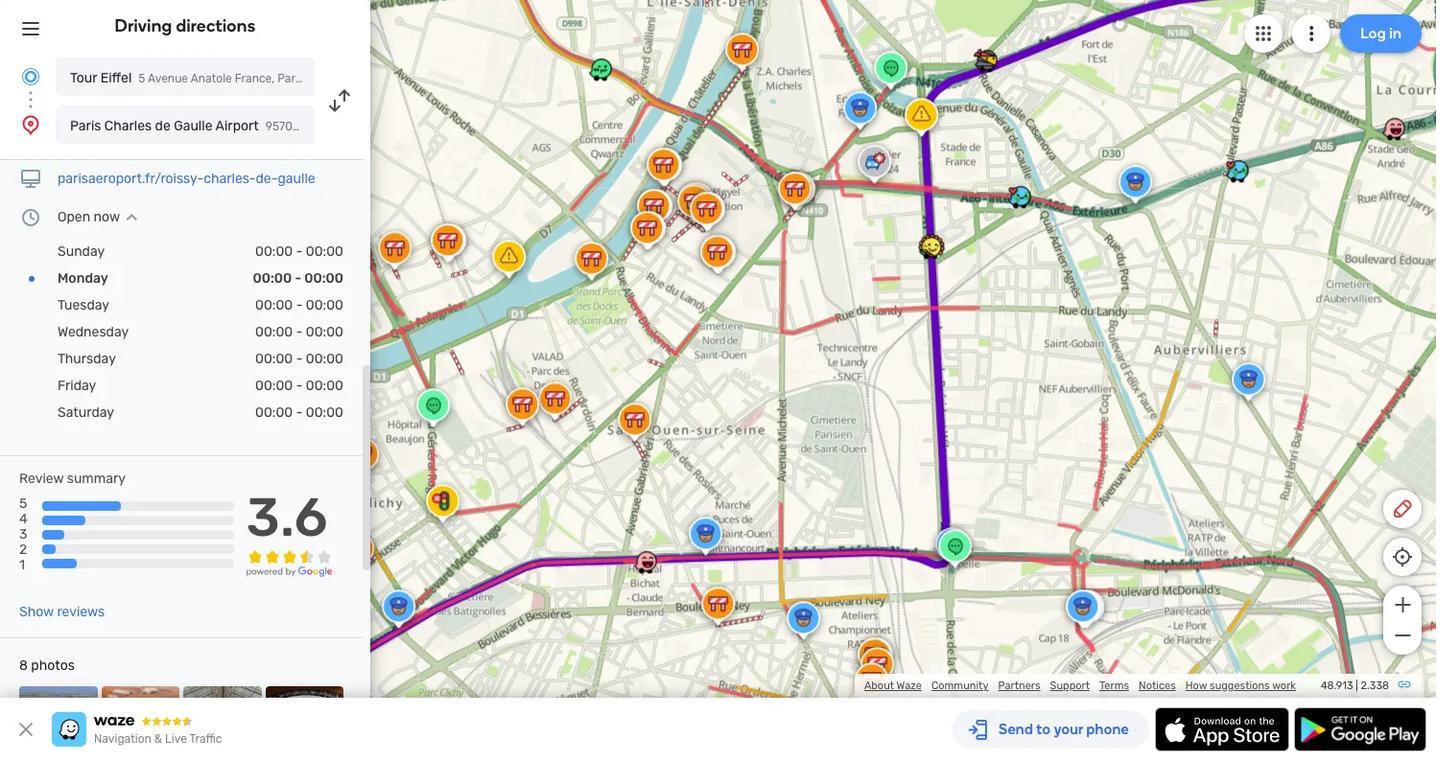 Task type: describe. For each thing, give the bounding box(es) containing it.
photos
[[31, 658, 75, 675]]

thursday
[[58, 351, 116, 367]]

8
[[19, 658, 28, 675]]

- for thursday
[[296, 351, 303, 367]]

airport
[[215, 118, 259, 134]]

parisaeroport.fr/roissy-
[[58, 171, 204, 187]]

3.6
[[246, 487, 328, 550]]

anatole
[[191, 72, 232, 85]]

48.913
[[1321, 680, 1353, 693]]

00:00 - 00:00 for thursday
[[255, 351, 343, 367]]

gaulle
[[174, 118, 213, 134]]

open now
[[58, 209, 120, 225]]

paris charles de gaulle airport
[[70, 118, 259, 134]]

&
[[154, 733, 162, 746]]

image 4 of paris charles de gaulle airport, roissy-en-france image
[[265, 687, 343, 762]]

00:00 - 00:00 for sunday
[[255, 244, 343, 260]]

show
[[19, 605, 54, 621]]

partners
[[998, 680, 1041, 693]]

friday
[[58, 378, 96, 394]]

waze
[[897, 680, 922, 693]]

de-
[[256, 171, 278, 187]]

community link
[[932, 680, 989, 693]]

support
[[1050, 680, 1090, 693]]

computer image
[[19, 168, 42, 191]]

support link
[[1050, 680, 1090, 693]]

2
[[19, 542, 27, 559]]

terms link
[[1100, 680, 1129, 693]]

parisaeroport.fr/roissy-charles-de-gaulle link
[[58, 171, 315, 187]]

gaulle
[[278, 171, 315, 187]]

image 2 of paris charles de gaulle airport, roissy-en-france image
[[101, 687, 179, 762]]

|
[[1356, 680, 1359, 693]]

driving
[[115, 15, 172, 36]]

- for friday
[[296, 378, 303, 394]]

about waze link
[[864, 680, 922, 693]]

now
[[94, 209, 120, 225]]

wednesday
[[58, 324, 129, 341]]

00:00 - 00:00 for monday
[[253, 271, 343, 287]]

charles
[[104, 118, 152, 134]]

review
[[19, 471, 64, 487]]

paris
[[70, 118, 101, 134]]

- for saturday
[[296, 405, 303, 421]]

france
[[310, 72, 347, 85]]

navigation
[[94, 733, 151, 746]]

x image
[[14, 719, 37, 742]]

tour eiffel 5 avenue anatole france, paris, france
[[70, 70, 347, 86]]

avenue
[[148, 72, 188, 85]]

clock image
[[19, 206, 42, 229]]

summary
[[67, 471, 126, 487]]

5 inside 5 4 3 2 1
[[19, 496, 27, 512]]

48.913 | 2.338
[[1321, 680, 1389, 693]]

notices link
[[1139, 680, 1176, 693]]

driving directions
[[115, 15, 256, 36]]

00:00 - 00:00 for friday
[[255, 378, 343, 394]]



Task type: locate. For each thing, give the bounding box(es) containing it.
traffic
[[189, 733, 222, 746]]

suggestions
[[1210, 680, 1270, 693]]

pencil image
[[1391, 498, 1414, 521]]

work
[[1272, 680, 1296, 693]]

saturday
[[58, 405, 114, 421]]

1 vertical spatial 5
[[19, 496, 27, 512]]

0 vertical spatial 5
[[138, 72, 145, 85]]

8 photos
[[19, 658, 75, 675]]

image 1 of paris charles de gaulle airport, roissy-en-france image
[[19, 687, 97, 762]]

open now button
[[58, 209, 143, 225]]

de
[[155, 118, 171, 134]]

5 up 3
[[19, 496, 27, 512]]

0 horizontal spatial 5
[[19, 496, 27, 512]]

00:00 - 00:00 for wednesday
[[255, 324, 343, 341]]

navigation & live traffic
[[94, 733, 222, 746]]

notices
[[1139, 680, 1176, 693]]

how suggestions work link
[[1186, 680, 1296, 693]]

how
[[1186, 680, 1207, 693]]

terms
[[1100, 680, 1129, 693]]

zoom out image
[[1391, 625, 1415, 648]]

- for sunday
[[296, 244, 303, 260]]

00:00 - 00:00
[[255, 244, 343, 260], [253, 271, 343, 287], [255, 297, 343, 314], [255, 324, 343, 341], [255, 351, 343, 367], [255, 378, 343, 394], [255, 405, 343, 421]]

tour
[[70, 70, 97, 86]]

directions
[[176, 15, 256, 36]]

image 3 of paris charles de gaulle airport, roissy-en-france image
[[183, 687, 261, 762]]

5 4 3 2 1
[[19, 496, 28, 574]]

eiffel
[[100, 70, 132, 86]]

charles-
[[204, 171, 256, 187]]

5 inside tour eiffel 5 avenue anatole france, paris, france
[[138, 72, 145, 85]]

show reviews
[[19, 605, 105, 621]]

paris charles de gaulle airport button
[[56, 106, 315, 144]]

partners link
[[998, 680, 1041, 693]]

reviews
[[57, 605, 105, 621]]

chevron up image
[[120, 210, 143, 225]]

- for tuesday
[[296, 297, 303, 314]]

parisaeroport.fr/roissy-charles-de-gaulle
[[58, 171, 315, 187]]

3
[[19, 527, 27, 543]]

review summary
[[19, 471, 126, 487]]

location image
[[19, 113, 42, 136]]

live
[[165, 733, 187, 746]]

paris,
[[277, 72, 307, 85]]

2.338
[[1361, 680, 1389, 693]]

france,
[[235, 72, 275, 85]]

current location image
[[19, 65, 42, 88]]

sunday
[[58, 244, 105, 260]]

1
[[19, 558, 25, 574]]

-
[[296, 244, 303, 260], [295, 271, 301, 287], [296, 297, 303, 314], [296, 324, 303, 341], [296, 351, 303, 367], [296, 378, 303, 394], [296, 405, 303, 421]]

- for wednesday
[[296, 324, 303, 341]]

monday
[[58, 271, 108, 287]]

4
[[19, 512, 28, 528]]

link image
[[1397, 677, 1412, 693]]

5
[[138, 72, 145, 85], [19, 496, 27, 512]]

00:00 - 00:00 for tuesday
[[255, 297, 343, 314]]

- for monday
[[295, 271, 301, 287]]

about waze community partners support terms notices how suggestions work
[[864, 680, 1296, 693]]

5 right eiffel on the top
[[138, 72, 145, 85]]

tuesday
[[58, 297, 109, 314]]

00:00
[[255, 244, 293, 260], [306, 244, 343, 260], [253, 271, 292, 287], [304, 271, 343, 287], [255, 297, 293, 314], [306, 297, 343, 314], [255, 324, 293, 341], [306, 324, 343, 341], [255, 351, 293, 367], [306, 351, 343, 367], [255, 378, 293, 394], [306, 378, 343, 394], [255, 405, 293, 421], [306, 405, 343, 421]]

open
[[58, 209, 90, 225]]

about
[[864, 680, 894, 693]]

1 horizontal spatial 5
[[138, 72, 145, 85]]

00:00 - 00:00 for saturday
[[255, 405, 343, 421]]

community
[[932, 680, 989, 693]]

zoom in image
[[1391, 594, 1415, 617]]



Task type: vqa. For each thing, say whether or not it's contained in the screenshot.
"Charles-" on the left of page
yes



